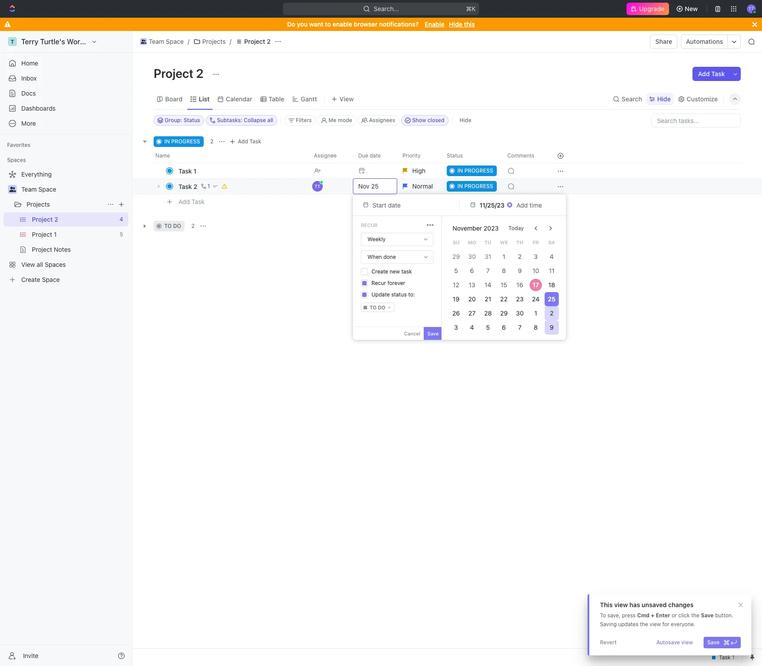 Task type: locate. For each thing, give the bounding box(es) containing it.
save right cancel
[[428, 331, 439, 337]]

press
[[622, 613, 636, 619]]

31
[[485, 253, 491, 260]]

1 vertical spatial hide
[[657, 95, 671, 103]]

add task button
[[693, 67, 730, 81], [227, 136, 265, 147], [175, 197, 208, 207]]

3
[[534, 253, 538, 260], [454, 324, 458, 331]]

forever
[[388, 280, 405, 287]]

1 vertical spatial 4
[[470, 324, 474, 331]]

share
[[656, 38, 673, 45]]

docs
[[21, 89, 36, 97]]

0 horizontal spatial to
[[164, 223, 172, 229]]

1 horizontal spatial 9
[[550, 324, 554, 331]]

do
[[287, 20, 295, 28]]

1 vertical spatial recur
[[372, 280, 386, 287]]

3 down 26
[[454, 324, 458, 331]]

0 horizontal spatial 29
[[452, 253, 460, 260]]

0 horizontal spatial 30
[[468, 253, 476, 260]]

task down task 1
[[179, 183, 192, 190]]

1 vertical spatial 8
[[534, 324, 538, 331]]

0 vertical spatial to do
[[164, 223, 181, 229]]

1 horizontal spatial team space
[[149, 38, 184, 45]]

17
[[533, 281, 539, 289]]

update status to:
[[372, 291, 415, 298]]

1 vertical spatial team space
[[21, 186, 56, 193]]

recur for recur forever
[[372, 280, 386, 287]]

0 horizontal spatial the
[[640, 621, 648, 628]]

recur for recur
[[361, 222, 378, 228]]

sa
[[549, 240, 555, 245]]

space right user group icon
[[38, 186, 56, 193]]

30
[[468, 253, 476, 260], [516, 310, 524, 317]]

notifications?
[[379, 20, 419, 28]]

list link
[[197, 93, 210, 105]]

tree
[[4, 167, 128, 287]]

6
[[470, 267, 474, 275], [502, 324, 506, 331]]

1 vertical spatial 5
[[486, 324, 490, 331]]

4 up 11 on the right
[[550, 253, 554, 260]]

1 vertical spatial view
[[650, 621, 661, 628]]

2 / from the left
[[230, 38, 232, 45]]

2 horizontal spatial view
[[682, 640, 693, 646]]

6 up 13
[[470, 267, 474, 275]]

2 horizontal spatial add task button
[[693, 67, 730, 81]]

project 2
[[244, 38, 271, 45], [154, 66, 206, 81]]

⌘k
[[466, 5, 476, 12]]

inbox link
[[4, 71, 128, 85]]

team space right user group image
[[149, 38, 184, 45]]

user group image
[[141, 39, 146, 44]]

team right user group icon
[[21, 186, 37, 193]]

1 horizontal spatial 29
[[500, 310, 508, 317]]

2 vertical spatial save
[[708, 640, 720, 646]]

view inside autosave view button
[[682, 640, 693, 646]]

search
[[622, 95, 642, 103]]

add task button up the task 1 link
[[227, 136, 265, 147]]

add up customize
[[698, 70, 710, 78]]

29
[[452, 253, 460, 260], [500, 310, 508, 317]]

+
[[651, 613, 655, 619]]

or
[[672, 613, 677, 619]]

gantt link
[[299, 93, 317, 105]]

1 vertical spatial projects link
[[27, 198, 104, 212]]

1 vertical spatial space
[[38, 186, 56, 193]]

save down button. at the bottom of page
[[708, 640, 720, 646]]

1 vertical spatial to
[[164, 223, 172, 229]]

1 horizontal spatial project
[[244, 38, 265, 45]]

in progress
[[164, 138, 200, 145]]

5 up 12
[[454, 267, 458, 275]]

2 vertical spatial to
[[370, 305, 377, 311]]

team
[[149, 38, 164, 45], [21, 186, 37, 193]]

1 up task 2
[[194, 167, 197, 175]]

1 right task 2
[[208, 183, 210, 190]]

assignees
[[369, 117, 395, 124]]

to do down task 2
[[164, 223, 181, 229]]

task 1
[[179, 167, 197, 175]]

0 vertical spatial recur
[[361, 222, 378, 228]]

0 vertical spatial 9
[[518, 267, 522, 275]]

22
[[500, 295, 508, 303]]

1 horizontal spatial projects
[[202, 38, 226, 45]]

view for this
[[614, 602, 628, 609]]

1 vertical spatial projects
[[27, 201, 50, 208]]

gantt
[[301, 95, 317, 103]]

5 down 28
[[486, 324, 490, 331]]

when done button
[[361, 251, 433, 264]]

10
[[533, 267, 539, 275]]

25
[[548, 295, 556, 303]]

7 up 14
[[486, 267, 490, 275]]

14
[[485, 281, 492, 289]]

task up the task 1 link
[[250, 138, 261, 145]]

1 horizontal spatial the
[[692, 613, 700, 619]]

0 horizontal spatial project 2
[[154, 66, 206, 81]]

save inside this view has unsaved changes to save, press cmd + enter or click the save button. saving updates the view for everyone.
[[701, 613, 714, 619]]

docs link
[[4, 86, 128, 101]]

0 vertical spatial the
[[692, 613, 700, 619]]

view up save,
[[614, 602, 628, 609]]

to inside dropdown button
[[370, 305, 377, 311]]

1 horizontal spatial project 2
[[244, 38, 271, 45]]

new button
[[673, 2, 703, 16]]

board
[[165, 95, 183, 103]]

26
[[452, 310, 460, 317]]

1 vertical spatial add task button
[[227, 136, 265, 147]]

the right click
[[692, 613, 700, 619]]

to
[[325, 20, 331, 28], [164, 223, 172, 229], [370, 305, 377, 311]]

add up the task 1 link
[[238, 138, 248, 145]]

add task button down task 2
[[175, 197, 208, 207]]

user group image
[[9, 187, 16, 192]]

1 horizontal spatial view
[[650, 621, 661, 628]]

1 horizontal spatial to
[[325, 20, 331, 28]]

2 vertical spatial add
[[179, 198, 190, 205]]

30 down 23
[[516, 310, 524, 317]]

calendar link
[[224, 93, 252, 105]]

1 vertical spatial team space link
[[21, 183, 127, 197]]

team space right user group icon
[[21, 186, 56, 193]]

today button
[[503, 221, 529, 236]]

project
[[244, 38, 265, 45], [154, 66, 194, 81]]

space inside sidebar navigation
[[38, 186, 56, 193]]

autosave
[[657, 640, 680, 646]]

team right user group image
[[149, 38, 164, 45]]

add
[[698, 70, 710, 78], [238, 138, 248, 145], [179, 198, 190, 205]]

save inside button
[[708, 640, 720, 646]]

add task up customize
[[698, 70, 725, 78]]

1 vertical spatial do
[[378, 305, 385, 311]]

0 vertical spatial team
[[149, 38, 164, 45]]

1 horizontal spatial add task button
[[227, 136, 265, 147]]

0 vertical spatial 7
[[486, 267, 490, 275]]

0 horizontal spatial projects link
[[27, 198, 104, 212]]

1 vertical spatial 30
[[516, 310, 524, 317]]

2 vertical spatial view
[[682, 640, 693, 646]]

29 down 22
[[500, 310, 508, 317]]

1 horizontal spatial 3
[[534, 253, 538, 260]]

space
[[166, 38, 184, 45], [38, 186, 56, 193]]

calendar
[[226, 95, 252, 103]]

save left button. at the bottom of page
[[701, 613, 714, 619]]

1 vertical spatial to do
[[370, 305, 385, 311]]

0 horizontal spatial 7
[[486, 267, 490, 275]]

8 down 24
[[534, 324, 538, 331]]

2 vertical spatial add task
[[179, 198, 205, 205]]

0 horizontal spatial view
[[614, 602, 628, 609]]

0 vertical spatial add task button
[[693, 67, 730, 81]]

add down task 2
[[179, 198, 190, 205]]

6 down 22
[[502, 324, 506, 331]]

view down everyone.
[[682, 640, 693, 646]]

add task up the task 1 link
[[238, 138, 261, 145]]

1 horizontal spatial space
[[166, 38, 184, 45]]

0 horizontal spatial team space link
[[21, 183, 127, 197]]

4 down "27"
[[470, 324, 474, 331]]

0 vertical spatial team space
[[149, 38, 184, 45]]

Due date text field
[[480, 201, 505, 209]]

search...
[[374, 5, 399, 12]]

to do inside to do dropdown button
[[370, 305, 385, 311]]

0 horizontal spatial 9
[[518, 267, 522, 275]]

inbox
[[21, 74, 37, 82]]

1 horizontal spatial 8
[[534, 324, 538, 331]]

task 1 link
[[176, 165, 307, 177]]

0 vertical spatial 6
[[470, 267, 474, 275]]

/
[[188, 38, 190, 45], [230, 38, 232, 45]]

1 down we
[[503, 253, 505, 260]]

this
[[464, 20, 475, 28]]

tree containing team space
[[4, 167, 128, 287]]

to do down update at top
[[370, 305, 385, 311]]

status
[[391, 291, 407, 298]]

0 horizontal spatial team space
[[21, 186, 56, 193]]

0 horizontal spatial project
[[154, 66, 194, 81]]

recur down create
[[372, 280, 386, 287]]

0 vertical spatial view
[[614, 602, 628, 609]]

space right user group image
[[166, 38, 184, 45]]

8 up '15'
[[502, 267, 506, 275]]

1 vertical spatial save
[[701, 613, 714, 619]]

hide inside button
[[460, 117, 472, 124]]

do
[[173, 223, 181, 229], [378, 305, 385, 311]]

share button
[[650, 35, 678, 49]]

1 horizontal spatial add task
[[238, 138, 261, 145]]

1 horizontal spatial team space link
[[138, 36, 186, 47]]

today
[[509, 225, 524, 232]]

view
[[614, 602, 628, 609], [650, 621, 661, 628], [682, 640, 693, 646]]

29 down su
[[452, 253, 460, 260]]

create
[[372, 268, 388, 275]]

1 down 24
[[535, 310, 537, 317]]

favorites button
[[4, 140, 34, 151]]

1 vertical spatial 9
[[550, 324, 554, 331]]

0 vertical spatial space
[[166, 38, 184, 45]]

0 vertical spatial 3
[[534, 253, 538, 260]]

0 vertical spatial do
[[173, 223, 181, 229]]

recur forever
[[372, 280, 405, 287]]

updates
[[618, 621, 639, 628]]

view down "+"
[[650, 621, 661, 628]]

list
[[199, 95, 210, 103]]

tree inside sidebar navigation
[[4, 167, 128, 287]]

0 horizontal spatial space
[[38, 186, 56, 193]]

automations button
[[682, 35, 728, 48]]

add task button up customize
[[693, 67, 730, 81]]

2 vertical spatial hide
[[460, 117, 472, 124]]

1 horizontal spatial do
[[378, 305, 385, 311]]

7 down 23
[[518, 324, 522, 331]]

hide button
[[647, 93, 674, 105]]

5
[[454, 267, 458, 275], [486, 324, 490, 331]]

the down cmd
[[640, 621, 648, 628]]

0 horizontal spatial do
[[173, 223, 181, 229]]

0 vertical spatial team space link
[[138, 36, 186, 47]]

projects
[[202, 38, 226, 45], [27, 201, 50, 208]]

home link
[[4, 56, 128, 70]]

0 vertical spatial 4
[[550, 253, 554, 260]]

0 vertical spatial 8
[[502, 267, 506, 275]]

enable
[[425, 20, 445, 28]]

0 vertical spatial project 2
[[244, 38, 271, 45]]

1 vertical spatial 3
[[454, 324, 458, 331]]

hide
[[449, 20, 463, 28], [657, 95, 671, 103], [460, 117, 472, 124]]

customize
[[687, 95, 718, 103]]

1
[[194, 167, 197, 175], [208, 183, 210, 190], [503, 253, 505, 260], [535, 310, 537, 317]]

3 up 10
[[534, 253, 538, 260]]

0 horizontal spatial team
[[21, 186, 37, 193]]

1 vertical spatial 7
[[518, 324, 522, 331]]

recur up weekly
[[361, 222, 378, 228]]

30 down mo
[[468, 253, 476, 260]]

do down task 2
[[173, 223, 181, 229]]

hide inside dropdown button
[[657, 95, 671, 103]]

0 vertical spatial 5
[[454, 267, 458, 275]]

28
[[484, 310, 492, 317]]

do down update at top
[[378, 305, 385, 311]]

we
[[500, 240, 508, 245]]

add task down task 2
[[179, 198, 205, 205]]

9 up 16
[[518, 267, 522, 275]]

9 down '25'
[[550, 324, 554, 331]]

1 horizontal spatial team
[[149, 38, 164, 45]]

0 horizontal spatial 5
[[454, 267, 458, 275]]

0 horizontal spatial add task button
[[175, 197, 208, 207]]

1 horizontal spatial 4
[[550, 253, 554, 260]]



Task type: describe. For each thing, give the bounding box(es) containing it.
1 vertical spatial project
[[154, 66, 194, 81]]

0 horizontal spatial 3
[[454, 324, 458, 331]]

in
[[164, 138, 170, 145]]

upgrade link
[[627, 3, 669, 15]]

weekly
[[368, 236, 386, 243]]

0 vertical spatial to
[[325, 20, 331, 28]]

everyone.
[[671, 621, 696, 628]]

board link
[[163, 93, 183, 105]]

browser
[[354, 20, 378, 28]]

0 vertical spatial 30
[[468, 253, 476, 260]]

table
[[269, 95, 284, 103]]

2 horizontal spatial add
[[698, 70, 710, 78]]

do you want to enable browser notifications? enable hide this
[[287, 20, 475, 28]]

0 horizontal spatial 6
[[470, 267, 474, 275]]

0 horizontal spatial to do
[[164, 223, 181, 229]]

task 2
[[179, 183, 197, 190]]

21
[[485, 295, 491, 303]]

for
[[663, 621, 670, 628]]

invite
[[23, 652, 38, 660]]

projects link inside tree
[[27, 198, 104, 212]]

cmd
[[637, 613, 650, 619]]

enable
[[333, 20, 352, 28]]

23
[[516, 295, 524, 303]]

update
[[372, 291, 390, 298]]

done
[[384, 254, 396, 260]]

want
[[309, 20, 323, 28]]

1 horizontal spatial 5
[[486, 324, 490, 331]]

this
[[600, 602, 613, 609]]

project 2 link
[[233, 36, 273, 47]]

15
[[501, 281, 507, 289]]

cancel
[[404, 331, 420, 337]]

when done
[[368, 254, 396, 260]]

weekly button
[[361, 233, 433, 246]]

autosave view button
[[653, 637, 697, 649]]

save,
[[608, 613, 621, 619]]

search button
[[610, 93, 645, 105]]

1 horizontal spatial add
[[238, 138, 248, 145]]

to do button
[[361, 303, 395, 312]]

task up customize
[[712, 70, 725, 78]]

18
[[549, 281, 555, 289]]

Add time text field
[[517, 201, 543, 209]]

november 2023
[[453, 225, 499, 232]]

has
[[630, 602, 640, 609]]

hide button
[[456, 115, 475, 126]]

1 button
[[199, 182, 211, 191]]

0 horizontal spatial add task
[[179, 198, 205, 205]]

enter
[[656, 613, 670, 619]]

1 horizontal spatial 30
[[516, 310, 524, 317]]

task up task 2
[[179, 167, 192, 175]]

th
[[517, 240, 524, 245]]

1 vertical spatial 29
[[500, 310, 508, 317]]

1 horizontal spatial projects link
[[191, 36, 228, 47]]

changes
[[669, 602, 694, 609]]

view for autosave
[[682, 640, 693, 646]]

1 horizontal spatial 6
[[502, 324, 506, 331]]

0 vertical spatial add task
[[698, 70, 725, 78]]

dashboards
[[21, 105, 56, 112]]

0 vertical spatial 29
[[452, 253, 460, 260]]

fr
[[533, 240, 539, 245]]

home
[[21, 59, 38, 67]]

unsaved
[[642, 602, 667, 609]]

upgrade
[[639, 5, 665, 12]]

you
[[297, 20, 308, 28]]

customize button
[[675, 93, 721, 105]]

0 horizontal spatial add
[[179, 198, 190, 205]]

do inside dropdown button
[[378, 305, 385, 311]]

0 vertical spatial save
[[428, 331, 439, 337]]

1 horizontal spatial 7
[[518, 324, 522, 331]]

sidebar navigation
[[0, 31, 132, 667]]

16
[[517, 281, 523, 289]]

november
[[453, 225, 482, 232]]

team space inside tree
[[21, 186, 56, 193]]

projects inside sidebar navigation
[[27, 201, 50, 208]]

automations
[[686, 38, 723, 45]]

24
[[532, 295, 540, 303]]

spaces
[[7, 157, 26, 163]]

19
[[453, 295, 460, 303]]

20
[[468, 295, 476, 303]]

tu
[[485, 240, 492, 245]]

revert button
[[597, 637, 620, 649]]

11
[[549, 267, 555, 275]]

progress
[[171, 138, 200, 145]]

27
[[469, 310, 476, 317]]

task down the 1 "button"
[[192, 198, 205, 205]]

to:
[[408, 291, 415, 298]]

autosave view
[[657, 640, 693, 646]]

create new task
[[372, 268, 412, 275]]

saving
[[600, 621, 617, 628]]

0 horizontal spatial 4
[[470, 324, 474, 331]]

su
[[453, 240, 460, 245]]

1 inside "button"
[[208, 183, 210, 190]]

Search tasks... text field
[[652, 114, 741, 127]]

13
[[469, 281, 476, 289]]

save button
[[704, 637, 741, 649]]

team inside tree
[[21, 186, 37, 193]]

Start date text field
[[373, 201, 446, 209]]

table link
[[267, 93, 284, 105]]

new
[[685, 5, 698, 12]]

0 vertical spatial project
[[244, 38, 265, 45]]

0 vertical spatial hide
[[449, 20, 463, 28]]

1 vertical spatial the
[[640, 621, 648, 628]]

when
[[368, 254, 382, 260]]

1 vertical spatial project 2
[[154, 66, 206, 81]]

click
[[679, 613, 690, 619]]

button.
[[715, 613, 733, 619]]

assignees button
[[358, 115, 399, 126]]

this view has unsaved changes to save, press cmd + enter or click the save button. saving updates the view for everyone.
[[600, 602, 733, 628]]

1 / from the left
[[188, 38, 190, 45]]



Task type: vqa. For each thing, say whether or not it's contained in the screenshot.


